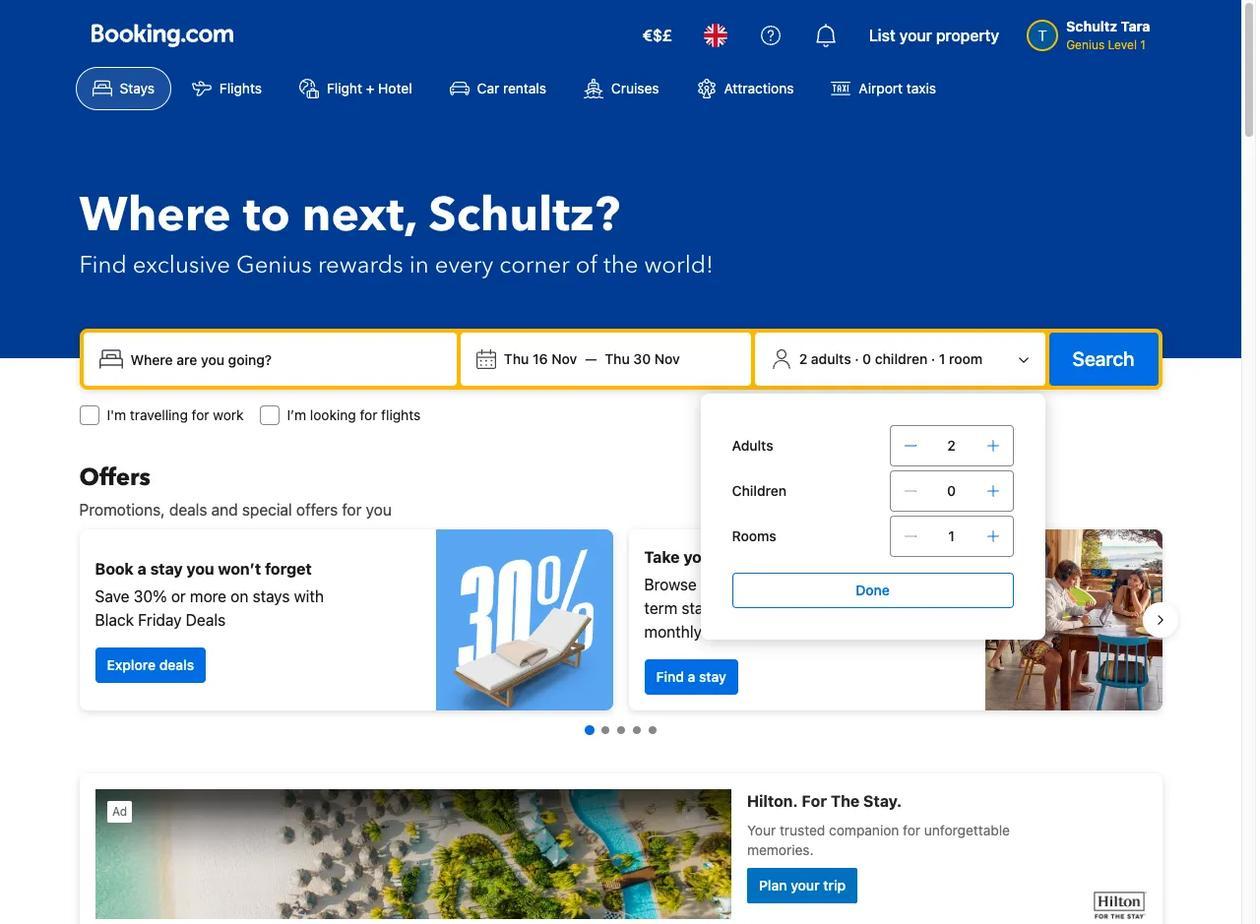 Task type: describe. For each thing, give the bounding box(es) containing it.
rewards
[[318, 249, 403, 282]]

booking.com image
[[91, 24, 233, 47]]

attractions
[[724, 80, 794, 97]]

for for work
[[192, 407, 209, 423]]

holiday
[[783, 549, 838, 566]]

to
[[243, 183, 290, 248]]

search for black friday deals on stays image
[[436, 530, 613, 711]]

room
[[949, 351, 983, 367]]

attractions link
[[680, 67, 811, 110]]

€$£ button
[[631, 12, 684, 59]]

yet
[[842, 549, 866, 566]]

save
[[95, 588, 129, 606]]

list your property
[[869, 27, 1000, 44]]

airport taxis link
[[815, 67, 953, 110]]

taxis
[[907, 80, 937, 97]]

browse
[[645, 576, 697, 594]]

term
[[645, 600, 678, 617]]

2 for 2
[[948, 437, 956, 454]]

work
[[213, 407, 244, 423]]

take
[[645, 549, 680, 566]]

i'm looking for flights
[[287, 407, 421, 423]]

offering
[[779, 576, 834, 594]]

explore deals
[[107, 657, 194, 674]]

search button
[[1049, 333, 1159, 386]]

stays link
[[75, 67, 171, 110]]

€$£
[[643, 27, 672, 44]]

1 inside button
[[939, 351, 946, 367]]

done button
[[732, 573, 1014, 609]]

cruises link
[[567, 67, 676, 110]]

airport
[[859, 80, 903, 97]]

children
[[732, 483, 787, 499]]

Where are you going? field
[[123, 342, 449, 377]]

more
[[190, 588, 227, 606]]

done
[[856, 582, 890, 599]]

every
[[435, 249, 494, 282]]

forget
[[265, 560, 312, 578]]

explore deals link
[[95, 648, 206, 683]]

offers
[[296, 501, 338, 519]]

a for book
[[137, 560, 146, 578]]

stays,
[[682, 600, 724, 617]]

schultz?
[[429, 183, 620, 248]]

2 adults · 0 children · 1 room button
[[763, 341, 1038, 378]]

travelling
[[130, 407, 188, 423]]

find a stay
[[656, 669, 727, 685]]

hotel
[[378, 80, 412, 97]]

find inside the where to next, schultz? find exclusive genius rewards in every corner of the world!
[[79, 249, 127, 282]]

for inside "offers promotions, deals and special offers for you"
[[342, 501, 362, 519]]

stay for find
[[699, 669, 727, 685]]

region containing take your longest holiday yet
[[64, 522, 1178, 719]]

tara
[[1121, 18, 1151, 34]]

0 inside button
[[863, 351, 872, 367]]

i'm travelling for work
[[107, 407, 244, 423]]

30
[[634, 351, 651, 367]]

for for flights
[[360, 407, 378, 423]]

corner
[[499, 249, 570, 282]]

i'm
[[107, 407, 126, 423]]

car rentals link
[[433, 67, 563, 110]]

property
[[936, 27, 1000, 44]]

car
[[477, 80, 500, 97]]

search
[[1073, 348, 1135, 370]]

adults
[[811, 351, 851, 367]]

offers promotions, deals and special offers for you
[[79, 462, 392, 519]]

take your longest holiday yet image
[[985, 530, 1163, 711]]

deals inside "offers promotions, deals and special offers for you"
[[169, 501, 207, 519]]

where to next, schultz? find exclusive genius rewards in every corner of the world!
[[79, 183, 714, 282]]

1 inside the schultz tara genius level 1
[[1141, 37, 1146, 52]]

properties
[[701, 576, 774, 594]]

world!
[[644, 249, 714, 282]]

flights
[[381, 407, 421, 423]]

offers main content
[[64, 462, 1178, 925]]

black
[[95, 612, 134, 629]]

advertisement region
[[79, 774, 1163, 925]]

find inside offers main content
[[656, 669, 684, 685]]

or
[[171, 588, 186, 606]]

you inside book a stay you won't forget save 30% or more on stays with black friday deals
[[187, 560, 214, 578]]



Task type: vqa. For each thing, say whether or not it's contained in the screenshot.
Thu 30 Nov button
yes



Task type: locate. For each thing, give the bounding box(es) containing it.
a
[[137, 560, 146, 578], [688, 669, 696, 685]]

0 horizontal spatial your
[[684, 549, 718, 566]]

your for longest
[[684, 549, 718, 566]]

at
[[770, 600, 784, 617]]

reduced
[[788, 600, 847, 617]]

deals right the explore
[[159, 657, 194, 674]]

a down 'monthly'
[[688, 669, 696, 685]]

0 vertical spatial find
[[79, 249, 127, 282]]

0 horizontal spatial genius
[[236, 249, 312, 282]]

genius down to
[[236, 249, 312, 282]]

for left work
[[192, 407, 209, 423]]

0 horizontal spatial nov
[[552, 351, 577, 367]]

· right adults at the top right of page
[[855, 351, 859, 367]]

+
[[366, 80, 375, 97]]

2
[[799, 351, 808, 367], [948, 437, 956, 454]]

1 vertical spatial 0
[[947, 483, 956, 499]]

progress bar inside offers main content
[[584, 726, 656, 736]]

your inside 'link'
[[900, 27, 932, 44]]

genius inside the where to next, schultz? find exclusive genius rewards in every corner of the world!
[[236, 249, 312, 282]]

0 vertical spatial 0
[[863, 351, 872, 367]]

friday
[[138, 612, 182, 629]]

stays
[[253, 588, 290, 606]]

genius inside the schultz tara genius level 1
[[1067, 37, 1105, 52]]

schultz tara genius level 1
[[1067, 18, 1151, 52]]

list your property link
[[858, 12, 1012, 59]]

a inside book a stay you won't forget save 30% or more on stays with black friday deals
[[137, 560, 146, 578]]

you right 'offers'
[[366, 501, 392, 519]]

1 · from the left
[[855, 351, 859, 367]]

deals
[[169, 501, 207, 519], [159, 657, 194, 674]]

0 horizontal spatial 2
[[799, 351, 808, 367]]

genius down schultz
[[1067, 37, 1105, 52]]

a right book
[[137, 560, 146, 578]]

explore
[[107, 657, 156, 674]]

0 vertical spatial genius
[[1067, 37, 1105, 52]]

your
[[900, 27, 932, 44], [684, 549, 718, 566]]

0 horizontal spatial a
[[137, 560, 146, 578]]

1 horizontal spatial 2
[[948, 437, 956, 454]]

1 horizontal spatial ·
[[931, 351, 936, 367]]

monthly
[[645, 623, 702, 641]]

2 down room
[[948, 437, 956, 454]]

for left flights
[[360, 407, 378, 423]]

for
[[192, 407, 209, 423], [360, 407, 378, 423], [342, 501, 362, 519]]

1
[[1141, 37, 1146, 52], [939, 351, 946, 367], [949, 528, 955, 545]]

1 left room
[[939, 351, 946, 367]]

next,
[[302, 183, 417, 248]]

1 thu from the left
[[504, 351, 529, 367]]

0 horizontal spatial you
[[187, 560, 214, 578]]

take your longest holiday yet browse properties offering long- term stays, many at reduced monthly rates.
[[645, 549, 876, 641]]

car rentals
[[477, 80, 546, 97]]

nov right 16
[[552, 351, 577, 367]]

0 horizontal spatial ·
[[855, 351, 859, 367]]

2 nov from the left
[[655, 351, 680, 367]]

many
[[728, 600, 766, 617]]

1 vertical spatial 1
[[939, 351, 946, 367]]

your for property
[[900, 27, 932, 44]]

for right 'offers'
[[342, 501, 362, 519]]

deals
[[186, 612, 226, 629]]

0
[[863, 351, 872, 367], [947, 483, 956, 499]]

1 vertical spatial genius
[[236, 249, 312, 282]]

long-
[[838, 576, 876, 594]]

offers
[[79, 462, 150, 494]]

2 for 2 adults · 0 children · 1 room
[[799, 351, 808, 367]]

nov right 30
[[655, 351, 680, 367]]

0 horizontal spatial 1
[[939, 351, 946, 367]]

stay for book
[[150, 560, 183, 578]]

1 horizontal spatial 1
[[949, 528, 955, 545]]

find a stay link
[[645, 660, 738, 695]]

with
[[294, 588, 324, 606]]

your account menu schultz tara genius level 1 element
[[1027, 9, 1159, 54]]

schultz
[[1067, 18, 1118, 34]]

—
[[585, 351, 597, 367]]

2 thu from the left
[[605, 351, 630, 367]]

1 vertical spatial a
[[688, 669, 696, 685]]

airport taxis
[[859, 80, 937, 97]]

1 horizontal spatial your
[[900, 27, 932, 44]]

0 vertical spatial your
[[900, 27, 932, 44]]

2 vertical spatial 1
[[949, 528, 955, 545]]

0 vertical spatial stay
[[150, 560, 183, 578]]

2 horizontal spatial 1
[[1141, 37, 1146, 52]]

thu
[[504, 351, 529, 367], [605, 351, 630, 367]]

rates.
[[706, 623, 747, 641]]

you inside "offers promotions, deals and special offers for you"
[[366, 501, 392, 519]]

and
[[211, 501, 238, 519]]

you
[[366, 501, 392, 519], [187, 560, 214, 578]]

your right take
[[684, 549, 718, 566]]

a for find
[[688, 669, 696, 685]]

genius
[[1067, 37, 1105, 52], [236, 249, 312, 282]]

your inside take your longest holiday yet browse properties offering long- term stays, many at reduced monthly rates.
[[684, 549, 718, 566]]

the
[[604, 249, 639, 282]]

region
[[64, 522, 1178, 719]]

where
[[79, 183, 231, 248]]

1 horizontal spatial thu
[[605, 351, 630, 367]]

0 vertical spatial 2
[[799, 351, 808, 367]]

1 vertical spatial your
[[684, 549, 718, 566]]

thu 16 nov button
[[496, 342, 585, 377]]

1 vertical spatial you
[[187, 560, 214, 578]]

1 vertical spatial 2
[[948, 437, 956, 454]]

1 horizontal spatial 0
[[947, 483, 956, 499]]

2 left adults at the top right of page
[[799, 351, 808, 367]]

· right the children
[[931, 351, 936, 367]]

progress bar
[[584, 726, 656, 736]]

1 horizontal spatial genius
[[1067, 37, 1105, 52]]

thu left 16
[[504, 351, 529, 367]]

thu 16 nov — thu 30 nov
[[504, 351, 680, 367]]

2 · from the left
[[931, 351, 936, 367]]

16
[[533, 351, 548, 367]]

you up more
[[187, 560, 214, 578]]

flight + hotel
[[327, 80, 412, 97]]

0 horizontal spatial 0
[[863, 351, 872, 367]]

in
[[409, 249, 429, 282]]

1 horizontal spatial a
[[688, 669, 696, 685]]

1 vertical spatial find
[[656, 669, 684, 685]]

2 inside button
[[799, 351, 808, 367]]

children
[[875, 351, 928, 367]]

book
[[95, 560, 134, 578]]

1 horizontal spatial stay
[[699, 669, 727, 685]]

find down where at the left top
[[79, 249, 127, 282]]

0 horizontal spatial thu
[[504, 351, 529, 367]]

promotions,
[[79, 501, 165, 519]]

cruises
[[611, 80, 659, 97]]

·
[[855, 351, 859, 367], [931, 351, 936, 367]]

level
[[1108, 37, 1137, 52]]

book a stay you won't forget save 30% or more on stays with black friday deals
[[95, 560, 324, 629]]

flight + hotel link
[[283, 67, 429, 110]]

stay down rates.
[[699, 669, 727, 685]]

find
[[79, 249, 127, 282], [656, 669, 684, 685]]

your right list
[[900, 27, 932, 44]]

flight
[[327, 80, 362, 97]]

0 vertical spatial you
[[366, 501, 392, 519]]

1 vertical spatial deals
[[159, 657, 194, 674]]

adults
[[732, 437, 774, 454]]

1 vertical spatial stay
[[699, 669, 727, 685]]

on
[[231, 588, 249, 606]]

i'm
[[287, 407, 306, 423]]

special
[[242, 501, 292, 519]]

thu left 30
[[605, 351, 630, 367]]

0 vertical spatial a
[[137, 560, 146, 578]]

2 adults · 0 children · 1 room
[[799, 351, 983, 367]]

0 horizontal spatial stay
[[150, 560, 183, 578]]

find down 'monthly'
[[656, 669, 684, 685]]

exclusive
[[133, 249, 230, 282]]

30%
[[134, 588, 167, 606]]

1 down tara
[[1141, 37, 1146, 52]]

looking
[[310, 407, 356, 423]]

1 up done button
[[949, 528, 955, 545]]

flights
[[220, 80, 262, 97]]

longest
[[722, 549, 779, 566]]

1 horizontal spatial nov
[[655, 351, 680, 367]]

0 horizontal spatial find
[[79, 249, 127, 282]]

stay inside book a stay you won't forget save 30% or more on stays with black friday deals
[[150, 560, 183, 578]]

1 nov from the left
[[552, 351, 577, 367]]

1 horizontal spatial you
[[366, 501, 392, 519]]

0 vertical spatial 1
[[1141, 37, 1146, 52]]

flights link
[[175, 67, 279, 110]]

1 horizontal spatial find
[[656, 669, 684, 685]]

won't
[[218, 560, 261, 578]]

deals left and
[[169, 501, 207, 519]]

stay up or
[[150, 560, 183, 578]]

rooms
[[732, 528, 777, 545]]

0 vertical spatial deals
[[169, 501, 207, 519]]

list
[[869, 27, 896, 44]]

stays
[[120, 80, 155, 97]]



